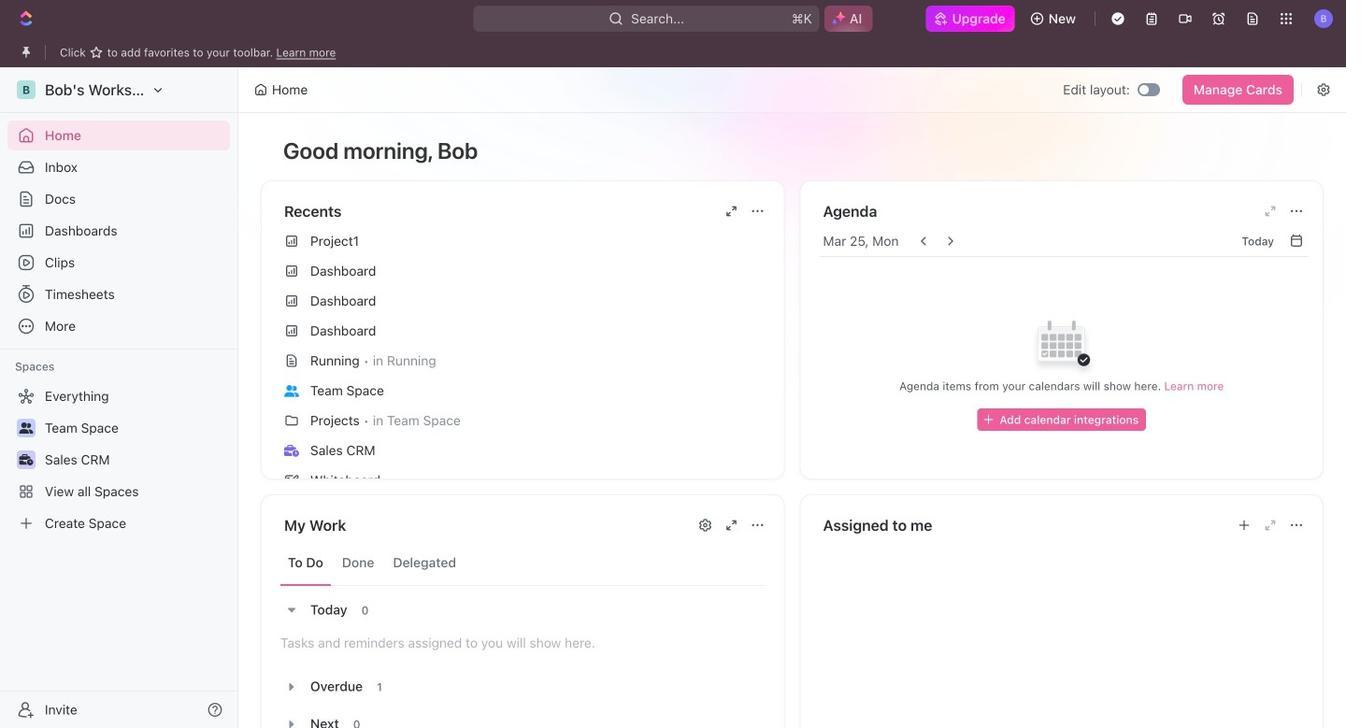 Task type: vqa. For each thing, say whether or not it's contained in the screenshot.
tree
yes



Task type: locate. For each thing, give the bounding box(es) containing it.
business time image
[[19, 455, 33, 466]]

bob's workspace, , element
[[17, 80, 36, 99]]

tree
[[7, 382, 230, 539]]



Task type: describe. For each thing, give the bounding box(es) containing it.
user group image
[[19, 423, 33, 434]]

tree inside sidebar 'navigation'
[[7, 382, 230, 539]]

sidebar navigation
[[0, 67, 242, 729]]



